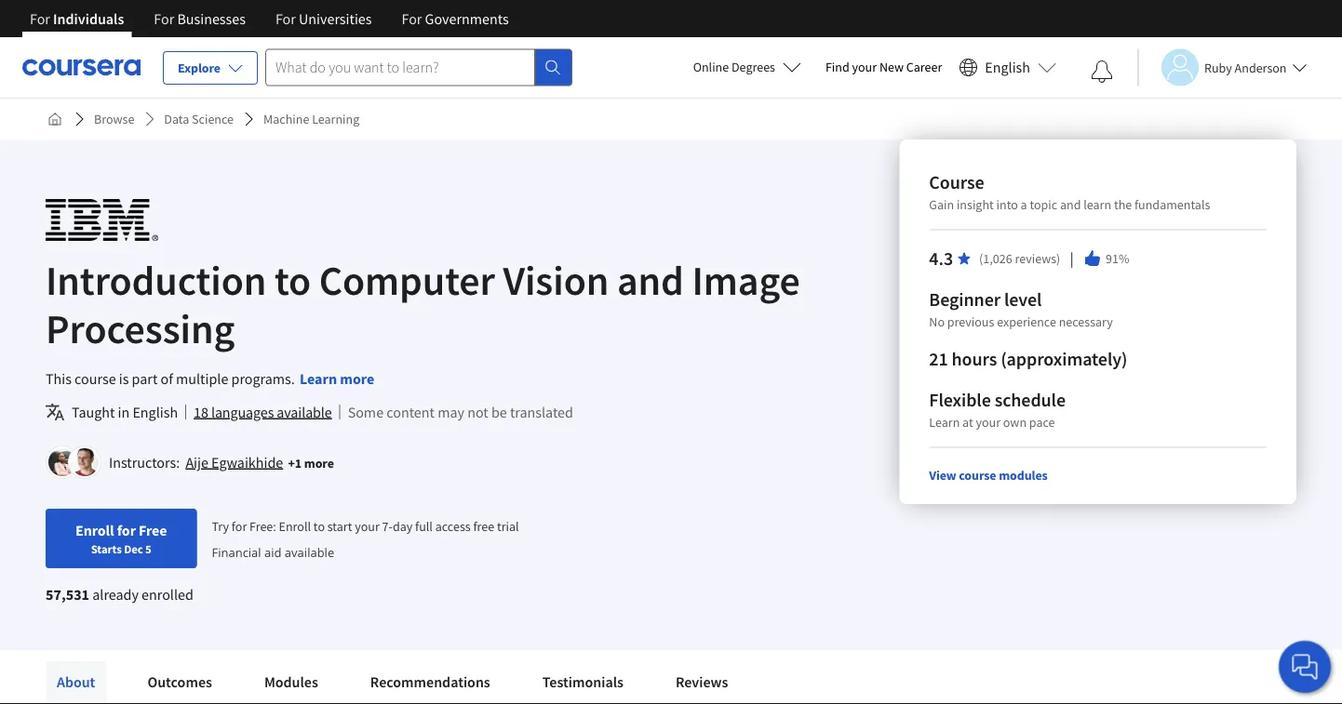 Task type: locate. For each thing, give the bounding box(es) containing it.
in
[[118, 403, 130, 422]]

vision
[[503, 254, 609, 306]]

to
[[275, 254, 311, 306], [314, 518, 325, 535]]

machine learning
[[264, 111, 360, 128]]

starts
[[91, 542, 122, 557]]

your
[[852, 59, 877, 75], [976, 414, 1001, 431], [355, 518, 380, 535]]

0 horizontal spatial more
[[304, 455, 334, 472]]

1 horizontal spatial more
[[340, 370, 375, 388]]

online
[[693, 59, 729, 75]]

to inside try for free: enroll to start your 7-day full access free trial financial aid available
[[314, 518, 325, 535]]

joseph santarcangelo image
[[71, 449, 99, 477]]

0 vertical spatial course
[[75, 370, 116, 388]]

1 horizontal spatial your
[[852, 59, 877, 75]]

for left businesses
[[154, 9, 174, 28]]

+1 more button
[[288, 454, 334, 473]]

1 vertical spatial to
[[314, 518, 325, 535]]

is
[[119, 370, 129, 388]]

more right +1 at the bottom left of page
[[304, 455, 334, 472]]

for governments
[[402, 9, 509, 28]]

dec
[[124, 542, 143, 557]]

aije
[[186, 453, 208, 472]]

at
[[963, 414, 974, 431]]

free
[[473, 518, 495, 535]]

previous
[[948, 314, 995, 331]]

schedule
[[995, 389, 1066, 412]]

(1,026
[[980, 250, 1013, 267]]

modules
[[264, 673, 318, 692]]

for for universities
[[276, 9, 296, 28]]

4 for from the left
[[402, 9, 422, 28]]

about link
[[46, 662, 107, 703]]

online degrees
[[693, 59, 776, 75]]

(1,026 reviews) |
[[980, 249, 1076, 269]]

available right aid
[[285, 544, 334, 561]]

universities
[[299, 9, 372, 28]]

egwaikhide
[[211, 453, 283, 472]]

data science link
[[157, 102, 241, 136]]

57,531
[[46, 586, 89, 604]]

some
[[348, 403, 384, 422]]

coursera image
[[22, 52, 141, 82]]

beginner level no previous experience necessary
[[930, 288, 1113, 331]]

for for governments
[[402, 9, 422, 28]]

browse link
[[87, 102, 142, 136]]

your right at
[[976, 414, 1001, 431]]

already
[[92, 586, 139, 604]]

course for view
[[959, 467, 997, 484]]

0 vertical spatial available
[[277, 403, 332, 422]]

21
[[930, 348, 948, 371]]

course
[[75, 370, 116, 388], [959, 467, 997, 484]]

more up some
[[340, 370, 375, 388]]

0 horizontal spatial english
[[133, 403, 178, 422]]

for for enroll
[[117, 521, 136, 540]]

2 for from the left
[[154, 9, 174, 28]]

0 horizontal spatial to
[[275, 254, 311, 306]]

1 for from the left
[[30, 9, 50, 28]]

1 horizontal spatial course
[[959, 467, 997, 484]]

aid
[[264, 544, 282, 561]]

more inside instructors: aije egwaikhide +1 more
[[304, 455, 334, 472]]

1 vertical spatial learn
[[930, 414, 960, 431]]

processing
[[46, 303, 235, 354]]

for for individuals
[[30, 9, 50, 28]]

0 horizontal spatial for
[[117, 521, 136, 540]]

0 horizontal spatial and
[[617, 254, 684, 306]]

0 horizontal spatial your
[[355, 518, 380, 535]]

online degrees button
[[678, 47, 817, 88]]

1 vertical spatial available
[[285, 544, 334, 561]]

start
[[328, 518, 352, 535]]

instructors:
[[109, 453, 180, 472]]

learn left at
[[930, 414, 960, 431]]

enroll right free: on the bottom left
[[279, 518, 311, 535]]

1 vertical spatial english
[[133, 403, 178, 422]]

learn
[[300, 370, 337, 388], [930, 414, 960, 431]]

banner navigation
[[15, 0, 524, 37]]

recommendations link
[[359, 662, 502, 703]]

for individuals
[[30, 9, 124, 28]]

for right try
[[232, 518, 247, 535]]

enroll up starts
[[75, 521, 114, 540]]

anderson
[[1235, 59, 1287, 76]]

new
[[880, 59, 904, 75]]

may
[[438, 403, 465, 422]]

3 for from the left
[[276, 9, 296, 28]]

for inside try for free: enroll to start your 7-day full access free trial financial aid available
[[232, 518, 247, 535]]

programs.
[[231, 370, 295, 388]]

21 hours (approximately)
[[930, 348, 1128, 371]]

course right view
[[959, 467, 997, 484]]

0 vertical spatial learn
[[300, 370, 337, 388]]

for inside enroll for free starts dec 5
[[117, 521, 136, 540]]

english right career
[[985, 58, 1031, 77]]

learn
[[1084, 196, 1112, 213]]

0 horizontal spatial enroll
[[75, 521, 114, 540]]

0 vertical spatial english
[[985, 58, 1031, 77]]

1 horizontal spatial for
[[232, 518, 247, 535]]

available down learn more button
[[277, 403, 332, 422]]

learning
[[312, 111, 360, 128]]

governments
[[425, 9, 509, 28]]

your left 7-
[[355, 518, 380, 535]]

1 horizontal spatial to
[[314, 518, 325, 535]]

financial
[[212, 544, 261, 561]]

no
[[930, 314, 945, 331]]

and
[[1060, 196, 1081, 213], [617, 254, 684, 306]]

outcomes
[[147, 673, 212, 692]]

available inside 18 languages available button
[[277, 403, 332, 422]]

1 vertical spatial your
[[976, 414, 1001, 431]]

for left individuals
[[30, 9, 50, 28]]

a
[[1021, 196, 1028, 213]]

fundamentals
[[1135, 196, 1211, 213]]

chat with us image
[[1291, 653, 1320, 683]]

1 horizontal spatial and
[[1060, 196, 1081, 213]]

try for free: enroll to start your 7-day full access free trial financial aid available
[[212, 518, 519, 561]]

2 horizontal spatial your
[[976, 414, 1001, 431]]

0 vertical spatial to
[[275, 254, 311, 306]]

1 horizontal spatial english
[[985, 58, 1031, 77]]

0 horizontal spatial course
[[75, 370, 116, 388]]

explore
[[178, 60, 221, 76]]

0 vertical spatial your
[[852, 59, 877, 75]]

explore button
[[163, 51, 258, 85]]

learn right programs.
[[300, 370, 337, 388]]

1 vertical spatial course
[[959, 467, 997, 484]]

enrolled
[[142, 586, 194, 604]]

for
[[232, 518, 247, 535], [117, 521, 136, 540]]

1 horizontal spatial enroll
[[279, 518, 311, 535]]

18
[[194, 403, 208, 422]]

0 vertical spatial and
[[1060, 196, 1081, 213]]

2 vertical spatial your
[[355, 518, 380, 535]]

1 horizontal spatial learn
[[930, 414, 960, 431]]

browse
[[94, 111, 134, 128]]

view course modules link
[[930, 467, 1048, 484]]

ruby
[[1205, 59, 1233, 76]]

1 vertical spatial more
[[304, 455, 334, 472]]

pace
[[1030, 414, 1055, 431]]

languages
[[211, 403, 274, 422]]

None search field
[[265, 49, 573, 86]]

your inside the 'flexible schedule learn at your own pace'
[[976, 414, 1001, 431]]

for up dec
[[117, 521, 136, 540]]

english right "in" at the left bottom of page
[[133, 403, 178, 422]]

for up what do you want to learn? text box
[[402, 9, 422, 28]]

for left universities
[[276, 9, 296, 28]]

1 vertical spatial and
[[617, 254, 684, 306]]

flexible
[[930, 389, 991, 412]]

your right the "find"
[[852, 59, 877, 75]]

taught
[[72, 403, 115, 422]]

introduction
[[46, 254, 267, 306]]

course left is
[[75, 370, 116, 388]]



Task type: vqa. For each thing, say whether or not it's contained in the screenshot.
the of inside the webinar: state of global skills 2023 with learning leaders
no



Task type: describe. For each thing, give the bounding box(es) containing it.
instructors: aije egwaikhide +1 more
[[109, 453, 334, 472]]

own
[[1004, 414, 1027, 431]]

image
[[692, 254, 800, 306]]

your inside try for free: enroll to start your 7-day full access free trial financial aid available
[[355, 518, 380, 535]]

to inside introduction to computer vision and image processing
[[275, 254, 311, 306]]

be
[[492, 403, 507, 422]]

businesses
[[177, 9, 246, 28]]

testimonials
[[543, 673, 624, 692]]

for for try
[[232, 518, 247, 535]]

reviews link
[[665, 662, 740, 703]]

recommendations
[[370, 673, 490, 692]]

aije egwaikhide image
[[48, 449, 76, 477]]

view
[[930, 467, 957, 484]]

57,531 already enrolled
[[46, 586, 194, 604]]

ruby anderson
[[1205, 59, 1287, 76]]

view course modules
[[930, 467, 1048, 484]]

7-
[[382, 518, 393, 535]]

try
[[212, 518, 229, 535]]

machine learning link
[[256, 102, 367, 136]]

beginner
[[930, 288, 1001, 311]]

english button
[[952, 37, 1064, 98]]

course for this
[[75, 370, 116, 388]]

enroll for free starts dec 5
[[75, 521, 167, 557]]

of
[[161, 370, 173, 388]]

computer
[[319, 254, 495, 306]]

this course is part of multiple programs. learn more
[[46, 370, 375, 388]]

for for businesses
[[154, 9, 174, 28]]

day
[[393, 518, 413, 535]]

What do you want to learn? text field
[[265, 49, 535, 86]]

into
[[997, 196, 1018, 213]]

data
[[164, 111, 189, 128]]

taught in english
[[72, 403, 178, 422]]

trial
[[497, 518, 519, 535]]

modules
[[999, 467, 1048, 484]]

hours
[[952, 348, 997, 371]]

and inside course gain insight into a topic and learn the fundamentals
[[1060, 196, 1081, 213]]

introduction to computer vision and image processing
[[46, 254, 800, 354]]

about
[[57, 673, 95, 692]]

necessary
[[1059, 314, 1113, 331]]

translated
[[510, 403, 573, 422]]

data science
[[164, 111, 234, 128]]

home image
[[47, 112, 62, 127]]

18 languages available
[[194, 403, 332, 422]]

91%
[[1106, 250, 1130, 267]]

access
[[436, 518, 471, 535]]

not
[[468, 403, 489, 422]]

find your new career
[[826, 59, 943, 75]]

experience
[[997, 314, 1057, 331]]

testimonials link
[[531, 662, 635, 703]]

course gain insight into a topic and learn the fundamentals
[[930, 171, 1211, 213]]

modules link
[[253, 662, 329, 703]]

available inside try for free: enroll to start your 7-day full access free trial financial aid available
[[285, 544, 334, 561]]

0 vertical spatial more
[[340, 370, 375, 388]]

0 horizontal spatial learn
[[300, 370, 337, 388]]

+1
[[288, 455, 302, 472]]

and inside introduction to computer vision and image processing
[[617, 254, 684, 306]]

reviews
[[676, 673, 729, 692]]

insight
[[957, 196, 994, 213]]

part
[[132, 370, 158, 388]]

financial aid available button
[[212, 544, 334, 561]]

outcomes link
[[136, 662, 223, 703]]

degrees
[[732, 59, 776, 75]]

enroll inside try for free: enroll to start your 7-day full access free trial financial aid available
[[279, 518, 311, 535]]

for businesses
[[154, 9, 246, 28]]

(approximately)
[[1001, 348, 1128, 371]]

gain
[[930, 196, 955, 213]]

show notifications image
[[1091, 61, 1114, 83]]

the
[[1114, 196, 1132, 213]]

machine
[[264, 111, 309, 128]]

4.3
[[930, 247, 954, 270]]

enroll inside enroll for free starts dec 5
[[75, 521, 114, 540]]

english inside button
[[985, 58, 1031, 77]]

reviews)
[[1015, 250, 1061, 267]]

ruby anderson button
[[1138, 49, 1308, 86]]

learn more button
[[300, 368, 375, 390]]

for universities
[[276, 9, 372, 28]]

5
[[145, 542, 152, 557]]

learn inside the 'flexible schedule learn at your own pace'
[[930, 414, 960, 431]]

science
[[192, 111, 234, 128]]

this
[[46, 370, 72, 388]]

full
[[415, 518, 433, 535]]

|
[[1068, 249, 1076, 269]]

ibm image
[[46, 199, 158, 241]]

some content may not be translated
[[348, 403, 573, 422]]



